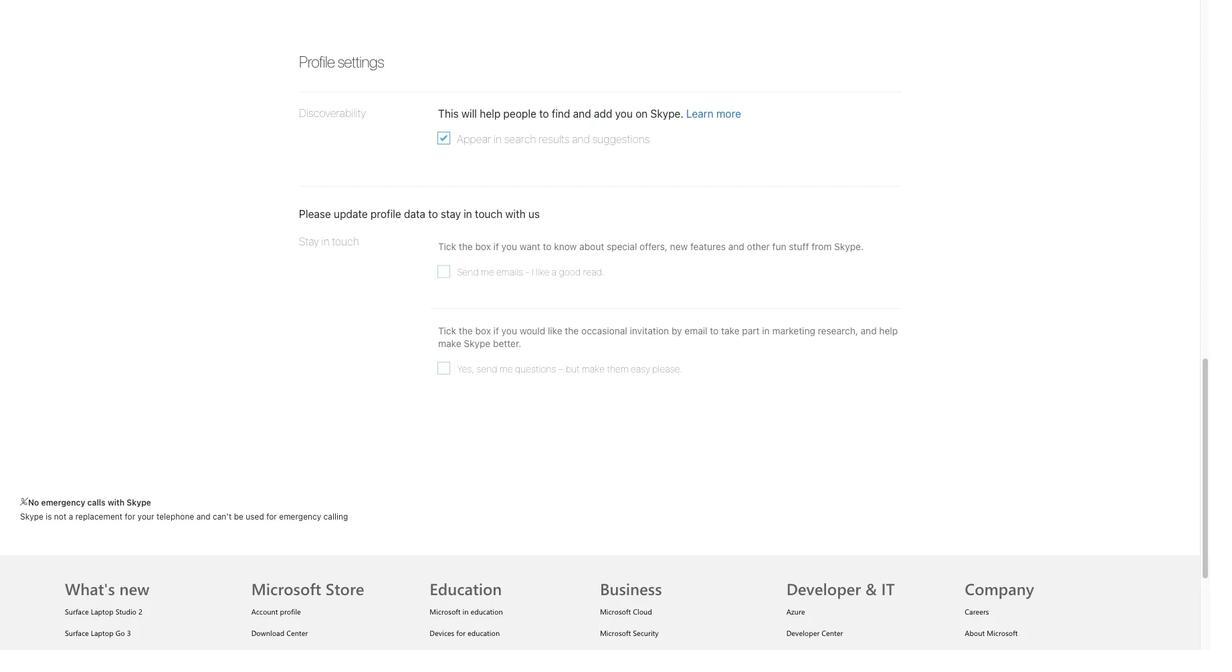 Task type: describe. For each thing, give the bounding box(es) containing it.
the for tick the box if you would like the occasional invitation by email to take part in marketing research, and help make skype better.
[[459, 325, 473, 336]]

by
[[672, 325, 682, 336]]

1 horizontal spatial skype
[[127, 498, 151, 508]]

1 vertical spatial touch
[[332, 235, 359, 248]]

please
[[299, 208, 331, 221]]

stuff
[[789, 241, 809, 252]]

no emergency calls with skype
[[28, 498, 151, 508]]

0 horizontal spatial for
[[125, 512, 135, 522]]

in inside alert
[[464, 208, 472, 221]]

account
[[251, 607, 278, 617]]

&
[[866, 578, 877, 600]]

-
[[525, 267, 530, 278]]

what's
[[65, 578, 115, 600]]

part
[[742, 325, 760, 336]]

fun
[[772, 241, 786, 252]]

more
[[716, 107, 741, 120]]

marketing
[[772, 325, 815, 336]]

find
[[552, 107, 570, 120]]

in for stay in touch
[[321, 235, 330, 248]]

is
[[46, 512, 52, 522]]

microsoft store heading
[[251, 556, 414, 601]]

suggestions
[[592, 133, 650, 146]]

developer & it
[[787, 578, 895, 600]]

microsoft for microsoft security
[[600, 628, 631, 638]]

calling
[[324, 512, 348, 522]]

box for me
[[475, 241, 491, 252]]

tick the box if you would like the occasional invitation by email to take part in marketing research, and help make skype better.
[[438, 325, 898, 349]]

footer resource links element
[[5, 556, 1195, 650]]

surface laptop studio 2 link
[[65, 607, 142, 617]]

careers link
[[965, 607, 989, 617]]

emails
[[496, 267, 523, 278]]

microsoft cloud
[[600, 607, 652, 617]]

search
[[504, 133, 536, 146]]

–
[[558, 364, 564, 375]]

0 vertical spatial help
[[480, 107, 501, 120]]

security
[[633, 628, 659, 638]]

microsoft in education
[[430, 607, 503, 617]]

about
[[579, 241, 604, 252]]

laptop for studio
[[91, 607, 114, 617]]

education for devices for education
[[468, 628, 500, 638]]

appear in search results and suggestions
[[457, 133, 650, 146]]

studio
[[116, 607, 137, 617]]

to left find
[[539, 107, 549, 120]]

developer for developer & it
[[787, 578, 861, 600]]

results
[[539, 133, 570, 146]]

appear
[[457, 133, 491, 146]]

them
[[607, 364, 629, 375]]

profile inside "footer resource links" element
[[280, 607, 301, 617]]

used
[[246, 512, 264, 522]]

microsoft cloud link
[[600, 607, 652, 617]]

developer center link
[[787, 628, 843, 638]]

easy
[[631, 364, 650, 375]]

i
[[532, 267, 534, 278]]

1 horizontal spatial a
[[552, 267, 557, 278]]

email
[[685, 325, 708, 336]]

profile settings
[[299, 52, 384, 71]]

make inside tick the box if you would like the occasional invitation by email to take part in marketing research, and help make skype better.
[[438, 338, 461, 349]]

account profile link
[[251, 607, 301, 617]]

developer & it heading
[[787, 556, 949, 601]]

stay
[[299, 235, 319, 248]]

surface laptop go 3
[[65, 628, 131, 638]]

careers
[[965, 607, 989, 617]]

please.
[[652, 364, 682, 375]]

stay
[[441, 208, 461, 221]]

if for want
[[494, 241, 499, 252]]

on
[[636, 107, 648, 120]]

azure
[[787, 607, 805, 617]]

1 horizontal spatial new
[[670, 241, 688, 252]]

0 vertical spatial you
[[615, 107, 633, 120]]

1 horizontal spatial for
[[266, 512, 277, 522]]

us
[[528, 208, 540, 221]]

send
[[477, 364, 497, 375]]

microsoft for microsoft store
[[251, 578, 321, 600]]

take
[[721, 325, 740, 336]]

1 vertical spatial skype.
[[834, 241, 864, 252]]

3
[[127, 628, 131, 638]]

company
[[965, 578, 1034, 600]]

download center link
[[251, 628, 308, 638]]

telephone
[[157, 512, 194, 522]]

can't
[[213, 512, 232, 522]]

laptop for go
[[91, 628, 114, 638]]

center for developer
[[822, 628, 843, 638]]

microsoft store
[[251, 578, 364, 600]]

surface laptop studio 2
[[65, 607, 142, 617]]

azure link
[[787, 607, 805, 617]]

skype inside tick the box if you would like the occasional invitation by email to take part in marketing research, and help make skype better.
[[464, 338, 491, 349]]

profile
[[299, 52, 335, 71]]

developer for developer center
[[787, 628, 820, 638]]

go
[[116, 628, 125, 638]]

education
[[430, 578, 502, 600]]

yes,
[[457, 364, 474, 375]]

devices for education
[[430, 628, 500, 638]]

1 vertical spatial me
[[500, 364, 513, 375]]

microsoft security
[[600, 628, 659, 638]]

2
[[139, 607, 142, 617]]

data
[[404, 208, 425, 221]]

surface for surface laptop go 3
[[65, 628, 89, 638]]

learn
[[686, 107, 714, 120]]

offers,
[[640, 241, 668, 252]]

microsoft for microsoft cloud
[[600, 607, 631, 617]]

surface laptop go 3 link
[[65, 628, 131, 638]]

research,
[[818, 325, 858, 336]]

0 horizontal spatial skype
[[20, 512, 43, 522]]

people
[[503, 107, 537, 120]]



Task type: vqa. For each thing, say whether or not it's contained in the screenshot.


Task type: locate. For each thing, give the bounding box(es) containing it.
touch down update
[[332, 235, 359, 248]]

microsoft down microsoft cloud link
[[600, 628, 631, 638]]

2 developer from the top
[[787, 628, 820, 638]]

better.
[[493, 338, 521, 349]]

to left take
[[710, 325, 719, 336]]

profile inside alert
[[371, 208, 401, 221]]

want
[[520, 241, 540, 252]]

microsoft up devices
[[430, 607, 461, 617]]

center right 'download'
[[286, 628, 308, 638]]

1 horizontal spatial me
[[500, 364, 513, 375]]

and left other
[[728, 241, 745, 252]]

education up devices for education link
[[471, 607, 503, 617]]

account profile
[[251, 607, 301, 617]]

microsoft right about
[[987, 628, 1018, 638]]

0 vertical spatial if
[[494, 241, 499, 252]]

if inside tick the box if you would like the occasional invitation by email to take part in marketing research, and help make skype better.
[[494, 325, 499, 336]]

0 horizontal spatial a
[[69, 512, 73, 522]]

invitation
[[630, 325, 669, 336]]

1 vertical spatial you
[[502, 241, 517, 252]]

2 horizontal spatial for
[[456, 628, 466, 638]]

would
[[520, 325, 545, 336]]

1 vertical spatial box
[[475, 325, 491, 336]]

1 surface from the top
[[65, 607, 89, 617]]

me right send
[[500, 364, 513, 375]]

business heading
[[600, 556, 770, 601]]

0 vertical spatial laptop
[[91, 607, 114, 617]]

0 vertical spatial profile
[[371, 208, 401, 221]]

this
[[438, 107, 459, 120]]

you left want
[[502, 241, 517, 252]]

0 vertical spatial emergency
[[41, 498, 85, 508]]

good
[[559, 267, 581, 278]]

will
[[461, 107, 477, 120]]

emergency up not
[[41, 498, 85, 508]]

2 laptop from the top
[[91, 628, 114, 638]]

a
[[552, 267, 557, 278], [69, 512, 73, 522]]

1 vertical spatial like
[[548, 325, 562, 336]]

1 vertical spatial emergency
[[279, 512, 321, 522]]

1 vertical spatial laptop
[[91, 628, 114, 638]]

0 horizontal spatial profile
[[280, 607, 301, 617]]

0 vertical spatial tick
[[438, 241, 456, 252]]

please update profile data to stay in touch with us alert
[[299, 197, 901, 231]]

1 horizontal spatial with
[[505, 208, 526, 221]]

emergency
[[41, 498, 85, 508], [279, 512, 321, 522]]

special
[[607, 241, 637, 252]]

you
[[615, 107, 633, 120], [502, 241, 517, 252], [502, 325, 517, 336]]

microsoft inside microsoft store heading
[[251, 578, 321, 600]]

education for microsoft in education
[[471, 607, 503, 617]]

skype up your in the left bottom of the page
[[127, 498, 151, 508]]

tick for tick the box if you want to know about special offers, new features and other fun stuff from skype.
[[438, 241, 456, 252]]

the up the send
[[459, 241, 473, 252]]

0 vertical spatial skype.
[[651, 107, 684, 120]]

send
[[457, 267, 479, 278]]

for left your in the left bottom of the page
[[125, 512, 135, 522]]

other
[[747, 241, 770, 252]]

0 vertical spatial education
[[471, 607, 503, 617]]

and left add
[[573, 107, 591, 120]]

microsoft up the microsoft security link
[[600, 607, 631, 617]]

you left on
[[615, 107, 633, 120]]

the
[[459, 241, 473, 252], [459, 325, 473, 336], [565, 325, 579, 336]]

about microsoft
[[965, 628, 1018, 638]]

0 vertical spatial a
[[552, 267, 557, 278]]

in right "part"
[[762, 325, 770, 336]]

me right the send
[[481, 267, 494, 278]]

read.
[[583, 267, 605, 278]]

0 vertical spatial touch
[[475, 208, 503, 221]]

new up 2
[[119, 578, 149, 600]]

0 vertical spatial make
[[438, 338, 461, 349]]

tick for tick the box if you would like the occasional invitation by email to take part in marketing research, and help make skype better.
[[438, 325, 456, 336]]

center down the developer & it
[[822, 628, 843, 638]]

profile left data
[[371, 208, 401, 221]]

developer down 'azure'
[[787, 628, 820, 638]]

with inside alert
[[505, 208, 526, 221]]

2 box from the top
[[475, 325, 491, 336]]

0 vertical spatial me
[[481, 267, 494, 278]]

1 vertical spatial with
[[108, 498, 125, 508]]

1 horizontal spatial center
[[822, 628, 843, 638]]

settings
[[337, 52, 384, 71]]

it
[[881, 578, 895, 600]]

1 vertical spatial surface
[[65, 628, 89, 638]]

1 tick from the top
[[438, 241, 456, 252]]

discoverability
[[299, 107, 366, 119]]

1 vertical spatial tick
[[438, 325, 456, 336]]

cloud
[[633, 607, 652, 617]]

make right but
[[582, 364, 605, 375]]

to
[[539, 107, 549, 120], [428, 208, 438, 221], [543, 241, 552, 252], [710, 325, 719, 336]]

1 vertical spatial skype
[[127, 498, 151, 508]]

0 vertical spatial box
[[475, 241, 491, 252]]

center for microsoft
[[286, 628, 308, 638]]

0 vertical spatial developer
[[787, 578, 861, 600]]

microsoft for microsoft in education
[[430, 607, 461, 617]]

yes, send me questions – but make them easy please.
[[457, 364, 682, 375]]

to right want
[[543, 241, 552, 252]]

for right used
[[266, 512, 277, 522]]

in for microsoft in education
[[463, 607, 469, 617]]

box inside tick the box if you would like the occasional invitation by email to take part in marketing research, and help make skype better.
[[475, 325, 491, 336]]

2 surface from the top
[[65, 628, 89, 638]]

touch right "stay"
[[475, 208, 503, 221]]

new right the offers,
[[670, 241, 688, 252]]

0 horizontal spatial skype.
[[651, 107, 684, 120]]

with left 'us'
[[505, 208, 526, 221]]

me
[[481, 267, 494, 278], [500, 364, 513, 375]]

1 horizontal spatial emergency
[[279, 512, 321, 522]]

help right research,
[[879, 325, 898, 336]]

developer
[[787, 578, 861, 600], [787, 628, 820, 638]]

1 horizontal spatial skype.
[[834, 241, 864, 252]]

questions
[[515, 364, 556, 375]]

download
[[251, 628, 284, 638]]

not
[[54, 512, 66, 522]]

1 vertical spatial profile
[[280, 607, 301, 617]]

like right would
[[548, 325, 562, 336]]

devices for education link
[[430, 628, 500, 638]]

for inside "footer resource links" element
[[456, 628, 466, 638]]

a left good
[[552, 267, 557, 278]]

0 horizontal spatial emergency
[[41, 498, 85, 508]]

update
[[334, 208, 368, 221]]

if up emails
[[494, 241, 499, 252]]

developer up azure link
[[787, 578, 861, 600]]

0 vertical spatial like
[[536, 267, 550, 278]]

surface
[[65, 607, 89, 617], [65, 628, 89, 638]]

like inside tick the box if you would like the occasional invitation by email to take part in marketing research, and help make skype better.
[[548, 325, 562, 336]]

send me emails - i like a good read.
[[457, 267, 605, 278]]

laptop up surface laptop go 3 at left
[[91, 607, 114, 617]]

0 horizontal spatial new
[[119, 578, 149, 600]]

if up better.
[[494, 325, 499, 336]]

0 vertical spatial new
[[670, 241, 688, 252]]

microsoft security link
[[600, 628, 659, 638]]

features
[[690, 241, 726, 252]]

and right research,
[[861, 325, 877, 336]]

if
[[494, 241, 499, 252], [494, 325, 499, 336]]

in left search
[[494, 133, 502, 146]]

2 center from the left
[[822, 628, 843, 638]]

in right "stay"
[[464, 208, 472, 221]]

new
[[670, 241, 688, 252], [119, 578, 149, 600]]

and right results
[[572, 133, 590, 146]]

what's new
[[65, 578, 149, 600]]

make up the yes, on the bottom left
[[438, 338, 461, 349]]

1 vertical spatial make
[[582, 364, 605, 375]]

to inside alert
[[428, 208, 438, 221]]

1 developer from the top
[[787, 578, 861, 600]]

help right 'will'
[[480, 107, 501, 120]]

surface down surface laptop studio 2 link
[[65, 628, 89, 638]]

and inside tick the box if you would like the occasional invitation by email to take part in marketing research, and help make skype better.
[[861, 325, 877, 336]]

box
[[475, 241, 491, 252], [475, 325, 491, 336]]

box up the send
[[475, 241, 491, 252]]

learn more link
[[686, 107, 741, 120]]

1 vertical spatial if
[[494, 325, 499, 336]]

store
[[326, 578, 364, 600]]

tick the box if you want to know about special offers, new features and other fun stuff from skype.
[[438, 241, 864, 252]]

tick inside tick the box if you would like the occasional invitation by email to take part in marketing research, and help make skype better.
[[438, 325, 456, 336]]

microsoft up account profile link
[[251, 578, 321, 600]]

calls
[[87, 498, 106, 508]]

laptop left the go
[[91, 628, 114, 638]]

about microsoft link
[[965, 628, 1018, 638]]

1 vertical spatial help
[[879, 325, 898, 336]]

2 horizontal spatial skype
[[464, 338, 491, 349]]

help inside tick the box if you would like the occasional invitation by email to take part in marketing research, and help make skype better.
[[879, 325, 898, 336]]

your
[[138, 512, 154, 522]]

please update profile data to stay in touch with us
[[299, 208, 540, 221]]

what's new heading
[[65, 556, 235, 601]]

this will help people to find and add you on skype. learn more
[[438, 107, 741, 120]]

devices
[[430, 628, 454, 638]]

education heading
[[430, 556, 592, 601]]

1 vertical spatial education
[[468, 628, 500, 638]]

box up send
[[475, 325, 491, 336]]

skype. right on
[[651, 107, 684, 120]]

know
[[554, 241, 577, 252]]

like right the i
[[536, 267, 550, 278]]

0 vertical spatial surface
[[65, 607, 89, 617]]

the up the yes, on the bottom left
[[459, 325, 473, 336]]

touch inside please update profile data to stay in touch with us alert
[[475, 208, 503, 221]]

to left "stay"
[[428, 208, 438, 221]]

1 horizontal spatial touch
[[475, 208, 503, 221]]

1 vertical spatial a
[[69, 512, 73, 522]]

you for the
[[502, 325, 517, 336]]

developer inside developer & it heading
[[787, 578, 861, 600]]

0 horizontal spatial make
[[438, 338, 461, 349]]

skype up send
[[464, 338, 491, 349]]

laptop
[[91, 607, 114, 617], [91, 628, 114, 638]]

for right devices
[[456, 628, 466, 638]]

replacement
[[75, 512, 123, 522]]

a right not
[[69, 512, 73, 522]]

touch
[[475, 208, 503, 221], [332, 235, 359, 248]]

but
[[566, 364, 580, 375]]

skype. right the from
[[834, 241, 864, 252]]

in right stay
[[321, 235, 330, 248]]

0 horizontal spatial me
[[481, 267, 494, 278]]

box for send
[[475, 325, 491, 336]]

1 horizontal spatial help
[[879, 325, 898, 336]]

0 horizontal spatial center
[[286, 628, 308, 638]]

company heading
[[965, 556, 1127, 601]]

with right calls
[[108, 498, 125, 508]]

occasional
[[581, 325, 627, 336]]

business
[[600, 578, 662, 600]]

microsoft
[[251, 578, 321, 600], [430, 607, 461, 617], [600, 607, 631, 617], [600, 628, 631, 638], [987, 628, 1018, 638]]

the for tick the box if you want to know about special offers, new features and other fun stuff from skype.
[[459, 241, 473, 252]]

0 vertical spatial with
[[505, 208, 526, 221]]

1 center from the left
[[286, 628, 308, 638]]

you inside tick the box if you would like the occasional invitation by email to take part in marketing research, and help make skype better.
[[502, 325, 517, 336]]

1 vertical spatial developer
[[787, 628, 820, 638]]

no
[[28, 498, 39, 508]]

skype down the no
[[20, 512, 43, 522]]

in up devices for education link
[[463, 607, 469, 617]]

emergency left calling
[[279, 512, 321, 522]]

surface down what's
[[65, 607, 89, 617]]

you for know
[[502, 241, 517, 252]]

1 laptop from the top
[[91, 607, 114, 617]]

1 box from the top
[[475, 241, 491, 252]]

1 horizontal spatial profile
[[371, 208, 401, 221]]

about
[[965, 628, 985, 638]]

2 vertical spatial skype
[[20, 512, 43, 522]]

the left occasional
[[565, 325, 579, 336]]

2 vertical spatial you
[[502, 325, 517, 336]]

you up better.
[[502, 325, 517, 336]]

education down microsoft in education
[[468, 628, 500, 638]]

0 vertical spatial skype
[[464, 338, 491, 349]]

microsoft in education link
[[430, 607, 503, 617]]

if for would
[[494, 325, 499, 336]]

in inside tick the box if you would like the occasional invitation by email to take part in marketing research, and help make skype better.
[[762, 325, 770, 336]]

surface for surface laptop studio 2
[[65, 607, 89, 617]]

0 horizontal spatial with
[[108, 498, 125, 508]]

education
[[471, 607, 503, 617], [468, 628, 500, 638]]

1 horizontal spatial make
[[582, 364, 605, 375]]

and
[[573, 107, 591, 120], [572, 133, 590, 146], [728, 241, 745, 252], [861, 325, 877, 336], [196, 512, 211, 522]]

1 if from the top
[[494, 241, 499, 252]]

0 horizontal spatial help
[[480, 107, 501, 120]]

profile up download center
[[280, 607, 301, 617]]

2 tick from the top
[[438, 325, 456, 336]]

new inside what's new heading
[[119, 578, 149, 600]]

download center
[[251, 628, 308, 638]]

to inside tick the box if you would like the occasional invitation by email to take part in marketing research, and help make skype better.
[[710, 325, 719, 336]]

and left can't
[[196, 512, 211, 522]]

0 horizontal spatial touch
[[332, 235, 359, 248]]

2 if from the top
[[494, 325, 499, 336]]

in for appear in search results and suggestions
[[494, 133, 502, 146]]

from
[[812, 241, 832, 252]]

1 vertical spatial new
[[119, 578, 149, 600]]

add
[[594, 107, 612, 120]]



